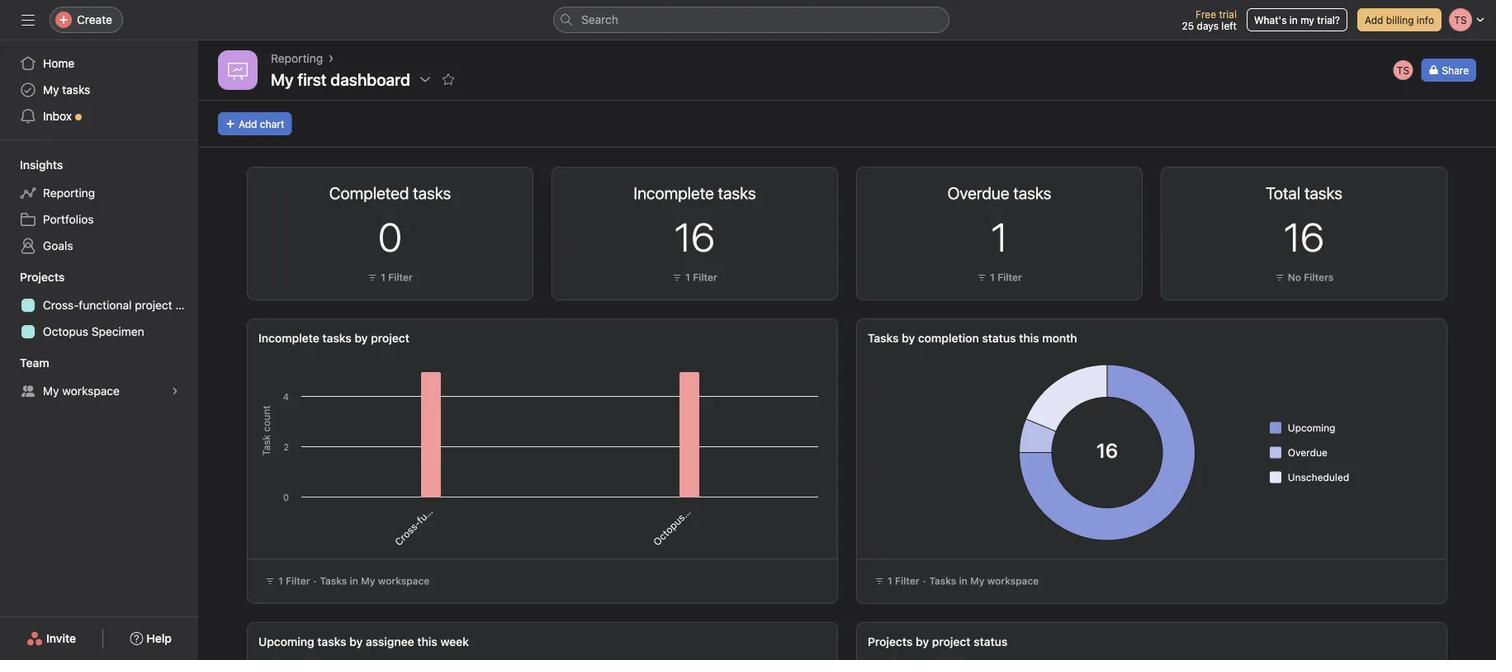 Task type: vqa. For each thing, say whether or not it's contained in the screenshot.
rightmost specimen
yes



Task type: locate. For each thing, give the bounding box(es) containing it.
2 horizontal spatial tasks
[[930, 576, 957, 587]]

1 horizontal spatial view chart image
[[1066, 184, 1080, 197]]

1 16 from the left
[[675, 214, 716, 260]]

teams element
[[0, 349, 198, 408]]

1 button
[[991, 214, 1008, 260]]

my
[[1301, 14, 1315, 26]]

1 vertical spatial specimen
[[681, 478, 722, 518]]

my first dashboard
[[271, 69, 410, 89]]

16
[[675, 214, 716, 260], [1284, 214, 1325, 260]]

total tasks
[[1266, 183, 1343, 203]]

workspace down octopus specimen link
[[62, 385, 120, 398]]

view chart image
[[457, 184, 470, 197], [1066, 184, 1080, 197]]

my down team on the left bottom of the page
[[43, 385, 59, 398]]

in for tasks by completion status this month
[[959, 576, 968, 587]]

0 vertical spatial projects
[[20, 271, 65, 284]]

tasks for tasks by completion status this month
[[930, 576, 957, 587]]

1 horizontal spatial 16 button
[[1284, 214, 1325, 260]]

1 horizontal spatial tasks in my workspace
[[930, 576, 1039, 587]]

completed tasks
[[329, 183, 451, 203]]

info
[[1417, 14, 1435, 26]]

0 horizontal spatial 16 button
[[675, 214, 716, 260]]

octopus specimen
[[43, 325, 144, 339], [651, 478, 722, 548]]

free trial 25 days left
[[1183, 8, 1237, 31]]

1 view chart image from the left
[[457, 184, 470, 197]]

1 horizontal spatial 16
[[1284, 214, 1325, 260]]

0 vertical spatial octopus specimen
[[43, 325, 144, 339]]

tasks up "projects by project status"
[[930, 576, 957, 587]]

my for my tasks
[[43, 83, 59, 97]]

upcoming for upcoming tasks by assignee this week
[[259, 636, 314, 649]]

upcoming tasks by assignee this week
[[259, 636, 469, 649]]

16 up no filters button at the top
[[1284, 214, 1325, 260]]

1 horizontal spatial reporting link
[[271, 50, 323, 68]]

reporting
[[271, 52, 323, 65], [43, 186, 95, 200]]

filter for 0
[[388, 272, 413, 283]]

my right report icon on the top left
[[271, 69, 294, 89]]

reporting link up portfolios
[[10, 180, 188, 207]]

add billing info button
[[1358, 8, 1442, 31]]

home
[[43, 57, 75, 70]]

0 vertical spatial specimen
[[92, 325, 144, 339]]

trial
[[1220, 8, 1237, 20]]

more actions image
[[808, 184, 821, 197]]

0 horizontal spatial projects
[[20, 271, 65, 284]]

tasks
[[62, 83, 90, 97], [323, 332, 352, 345], [317, 636, 347, 649]]

in up upcoming tasks by assignee this week on the left of the page
[[350, 576, 358, 587]]

portfolios link
[[10, 207, 188, 233]]

0 horizontal spatial specimen
[[92, 325, 144, 339]]

16 button for total tasks
[[1284, 214, 1325, 260]]

tasks inside the global element
[[62, 83, 90, 97]]

16 for incomplete tasks
[[675, 214, 716, 260]]

0 horizontal spatial reporting
[[43, 186, 95, 200]]

16 button up no filters button at the top
[[1284, 214, 1325, 260]]

overdue
[[1288, 447, 1328, 459]]

2 horizontal spatial in
[[1290, 14, 1298, 26]]

0 horizontal spatial reporting link
[[10, 180, 188, 207]]

1 vertical spatial upcoming
[[259, 636, 314, 649]]

workspace for tasks by completion status this month
[[988, 576, 1039, 587]]

by left completion
[[902, 332, 915, 345]]

3 1 filter button from the left
[[973, 269, 1027, 286]]

add left the billing
[[1365, 14, 1384, 26]]

in left my
[[1290, 14, 1298, 26]]

share
[[1443, 64, 1470, 76]]

my tasks link
[[10, 77, 188, 103]]

2 horizontal spatial 1 filter button
[[973, 269, 1027, 286]]

tasks by completion status this month
[[868, 332, 1078, 345]]

1 horizontal spatial add
[[1365, 14, 1384, 26]]

specimen
[[92, 325, 144, 339], [681, 478, 722, 518]]

2 view chart image from the left
[[1066, 184, 1080, 197]]

0 horizontal spatial in
[[350, 576, 358, 587]]

by left "assignee"
[[350, 636, 363, 649]]

1 vertical spatial add
[[239, 118, 257, 130]]

16 button down incomplete tasks
[[675, 214, 716, 260]]

1 horizontal spatial in
[[959, 576, 968, 587]]

search button
[[553, 7, 950, 33]]

projects up cross- on the top
[[20, 271, 65, 284]]

0 horizontal spatial add
[[239, 118, 257, 130]]

0 horizontal spatial tasks in my workspace
[[320, 576, 430, 587]]

trial?
[[1318, 14, 1341, 26]]

invite
[[46, 632, 76, 646]]

my up inbox
[[43, 83, 59, 97]]

in up project status
[[959, 576, 968, 587]]

projects left project status
[[868, 636, 913, 649]]

add
[[1365, 14, 1384, 26], [239, 118, 257, 130]]

by left project status
[[916, 636, 929, 649]]

projects
[[20, 271, 65, 284], [868, 636, 913, 649]]

workspace
[[62, 385, 120, 398], [378, 576, 430, 587], [988, 576, 1039, 587]]

octopus specimen link
[[10, 319, 188, 345]]

add inside button
[[239, 118, 257, 130]]

global element
[[0, 40, 198, 140]]

reporting link
[[271, 50, 323, 68], [10, 180, 188, 207]]

tasks left by project
[[323, 332, 352, 345]]

cross-functional project plan
[[43, 299, 198, 312]]

1 filter button for 16
[[668, 269, 722, 286]]

add billing info
[[1365, 14, 1435, 26]]

filters
[[1305, 272, 1334, 283]]

1 vertical spatial reporting link
[[10, 180, 188, 207]]

1
[[991, 214, 1008, 260], [381, 272, 386, 283], [686, 272, 691, 283], [991, 272, 995, 283], [278, 576, 283, 587], [888, 576, 893, 587]]

1 filter button for 0
[[364, 269, 417, 286]]

unscheduled
[[1288, 472, 1350, 484]]

16 button
[[675, 214, 716, 260], [1284, 214, 1325, 260]]

completion
[[918, 332, 980, 345]]

1 vertical spatial projects
[[868, 636, 913, 649]]

by
[[902, 332, 915, 345], [350, 636, 363, 649], [916, 636, 929, 649]]

1 horizontal spatial upcoming
[[1288, 423, 1336, 434]]

tasks for upcoming
[[317, 636, 347, 649]]

reporting inside insights element
[[43, 186, 95, 200]]

2 tasks in my workspace from the left
[[930, 576, 1039, 587]]

chart
[[260, 118, 284, 130]]

1 filter for 16
[[686, 272, 718, 283]]

overdue tasks
[[948, 183, 1052, 203]]

2 horizontal spatial workspace
[[988, 576, 1039, 587]]

tasks down home
[[62, 83, 90, 97]]

cross-
[[43, 299, 79, 312]]

1 1 filter button from the left
[[364, 269, 417, 286]]

insights
[[20, 158, 63, 172]]

tasks
[[868, 332, 899, 345], [320, 576, 347, 587], [930, 576, 957, 587]]

2 16 from the left
[[1284, 214, 1325, 260]]

1 vertical spatial reporting
[[43, 186, 95, 200]]

tasks up upcoming tasks by assignee this week on the left of the page
[[320, 576, 347, 587]]

16 down incomplete tasks
[[675, 214, 716, 260]]

tasks left completion
[[868, 332, 899, 345]]

incomplete tasks by project
[[259, 332, 410, 345]]

0 horizontal spatial workspace
[[62, 385, 120, 398]]

1 horizontal spatial 1 filter button
[[668, 269, 722, 286]]

0 vertical spatial upcoming
[[1288, 423, 1336, 434]]

in
[[1290, 14, 1298, 26], [350, 576, 358, 587], [959, 576, 968, 587]]

reporting link up my first dashboard
[[271, 50, 323, 68]]

1 tasks in my workspace from the left
[[320, 576, 430, 587]]

2 1 filter button from the left
[[668, 269, 722, 286]]

0 vertical spatial tasks
[[62, 83, 90, 97]]

goals link
[[10, 233, 188, 259]]

0 vertical spatial add
[[1365, 14, 1384, 26]]

1 horizontal spatial workspace
[[378, 576, 430, 587]]

add for add chart
[[239, 118, 257, 130]]

cross-functional project plan link
[[10, 292, 198, 319]]

2 horizontal spatial by
[[916, 636, 929, 649]]

0 horizontal spatial tasks
[[320, 576, 347, 587]]

1 horizontal spatial by
[[902, 332, 915, 345]]

0 button
[[378, 214, 402, 260]]

1 filter button for 1
[[973, 269, 1027, 286]]

2 vertical spatial tasks
[[317, 636, 347, 649]]

0 vertical spatial octopus
[[43, 325, 88, 339]]

1 filter
[[381, 272, 413, 283], [686, 272, 718, 283], [991, 272, 1023, 283], [278, 576, 310, 587], [888, 576, 920, 587]]

1 horizontal spatial octopus
[[651, 512, 687, 548]]

octopus specimen inside projects 'element'
[[43, 325, 144, 339]]

0
[[378, 214, 402, 260]]

1 horizontal spatial specimen
[[681, 478, 722, 518]]

tasks left "assignee"
[[317, 636, 347, 649]]

0 horizontal spatial upcoming
[[259, 636, 314, 649]]

1 horizontal spatial tasks
[[868, 332, 899, 345]]

my inside the global element
[[43, 83, 59, 97]]

view chart image right completed tasks
[[457, 184, 470, 197]]

0 horizontal spatial by
[[350, 636, 363, 649]]

1 filter button
[[364, 269, 417, 286], [668, 269, 722, 286], [973, 269, 1027, 286]]

1 horizontal spatial reporting
[[271, 52, 323, 65]]

reporting up portfolios
[[43, 186, 95, 200]]

workspace inside teams element
[[62, 385, 120, 398]]

by for projects
[[916, 636, 929, 649]]

1 vertical spatial octopus specimen
[[651, 478, 722, 548]]

by for tasks
[[902, 332, 915, 345]]

my workspace link
[[10, 378, 188, 405]]

my
[[271, 69, 294, 89], [43, 83, 59, 97], [43, 385, 59, 398], [361, 576, 375, 587], [971, 576, 985, 587]]

show options image
[[419, 73, 432, 86]]

0 horizontal spatial view chart image
[[457, 184, 470, 197]]

2 16 button from the left
[[1284, 214, 1325, 260]]

octopus
[[43, 325, 88, 339], [651, 512, 687, 548]]

reporting up my first dashboard
[[271, 52, 323, 65]]

tasks in my workspace up upcoming tasks by assignee this week on the left of the page
[[320, 576, 430, 587]]

upcoming
[[1288, 423, 1336, 434], [259, 636, 314, 649]]

create
[[77, 13, 112, 26]]

1 filter for 0
[[381, 272, 413, 283]]

1 horizontal spatial projects
[[868, 636, 913, 649]]

tasks in my workspace
[[320, 576, 430, 587], [930, 576, 1039, 587]]

my inside teams element
[[43, 385, 59, 398]]

tasks for incomplete
[[323, 332, 352, 345]]

tasks in my workspace up project status
[[930, 576, 1039, 587]]

0 horizontal spatial 1 filter button
[[364, 269, 417, 286]]

add inside button
[[1365, 14, 1384, 26]]

workspace up "assignee"
[[378, 576, 430, 587]]

1 vertical spatial tasks
[[323, 332, 352, 345]]

view chart image right overdue tasks
[[1066, 184, 1080, 197]]

0 horizontal spatial 16
[[675, 214, 716, 260]]

workspace up project status
[[988, 576, 1039, 587]]

insights button
[[0, 157, 63, 173]]

filter
[[388, 272, 413, 283], [693, 272, 718, 283], [998, 272, 1023, 283], [286, 576, 310, 587], [895, 576, 920, 587]]

0 horizontal spatial octopus specimen
[[43, 325, 144, 339]]

plan
[[175, 299, 198, 312]]

add left chart at top
[[239, 118, 257, 130]]

0 horizontal spatial octopus
[[43, 325, 88, 339]]

projects inside dropdown button
[[20, 271, 65, 284]]

my up upcoming tasks by assignee this week on the left of the page
[[361, 576, 375, 587]]

1 16 button from the left
[[675, 214, 716, 260]]



Task type: describe. For each thing, give the bounding box(es) containing it.
no filters button
[[1271, 269, 1338, 286]]

first dashboard
[[298, 69, 410, 89]]

free
[[1196, 8, 1217, 20]]

days
[[1197, 20, 1219, 31]]

projects for projects
[[20, 271, 65, 284]]

hide sidebar image
[[21, 13, 35, 26]]

0 vertical spatial reporting link
[[271, 50, 323, 68]]

incomplete tasks
[[634, 183, 756, 203]]

help button
[[119, 624, 182, 654]]

view chart image for 1
[[1066, 184, 1080, 197]]

what's in my trial?
[[1255, 14, 1341, 26]]

by project
[[355, 332, 410, 345]]

project status
[[932, 636, 1008, 649]]

specimen inside projects 'element'
[[92, 325, 144, 339]]

report image
[[228, 60, 248, 80]]

add to starred image
[[442, 73, 455, 86]]

help
[[146, 632, 172, 646]]

no
[[1288, 272, 1302, 283]]

inbox link
[[10, 103, 188, 130]]

this week
[[417, 636, 469, 649]]

edit chart image
[[785, 184, 798, 197]]

tasks in my workspace for completion
[[930, 576, 1039, 587]]

workspace for incomplete tasks by project
[[378, 576, 430, 587]]

my workspace
[[43, 385, 120, 398]]

assignee
[[366, 636, 414, 649]]

add chart
[[239, 118, 284, 130]]

search
[[582, 13, 619, 26]]

0 vertical spatial reporting
[[271, 52, 323, 65]]

my tasks
[[43, 83, 90, 97]]

inbox
[[43, 109, 72, 123]]

projects by project status
[[868, 636, 1008, 649]]

my for my workspace
[[43, 385, 59, 398]]

projects element
[[0, 263, 198, 349]]

16 button for incomplete tasks
[[675, 214, 716, 260]]

1 vertical spatial octopus
[[651, 512, 687, 548]]

ts
[[1397, 64, 1410, 76]]

home link
[[10, 50, 188, 77]]

25
[[1183, 20, 1195, 31]]

projects button
[[0, 269, 65, 286]]

what's in my trial? button
[[1247, 8, 1348, 31]]

projects for projects by project status
[[868, 636, 913, 649]]

left
[[1222, 20, 1237, 31]]

insights element
[[0, 150, 198, 263]]

tasks for incomplete tasks by project
[[320, 576, 347, 587]]

search list box
[[553, 7, 950, 33]]

share button
[[1422, 59, 1477, 82]]

this month
[[1020, 332, 1078, 345]]

16 for total tasks
[[1284, 214, 1325, 260]]

invite button
[[16, 624, 87, 654]]

project
[[135, 299, 172, 312]]

in inside button
[[1290, 14, 1298, 26]]

add for add billing info
[[1365, 14, 1384, 26]]

no filters
[[1288, 272, 1334, 283]]

portfolios
[[43, 213, 94, 226]]

filter for 16
[[693, 272, 718, 283]]

filter for 1
[[998, 272, 1023, 283]]

view chart image for 0
[[457, 184, 470, 197]]

tasks in my workspace for by project
[[320, 576, 430, 587]]

team button
[[0, 355, 49, 372]]

team
[[20, 356, 49, 370]]

tasks for my
[[62, 83, 90, 97]]

goals
[[43, 239, 73, 253]]

functional
[[79, 299, 132, 312]]

status
[[983, 332, 1017, 345]]

specimen inside octopus specimen
[[681, 478, 722, 518]]

see details, my workspace image
[[170, 387, 180, 397]]

my for my first dashboard
[[271, 69, 294, 89]]

upcoming for upcoming
[[1288, 423, 1336, 434]]

octopus inside projects 'element'
[[43, 325, 88, 339]]

create button
[[50, 7, 123, 33]]

my up project status
[[971, 576, 985, 587]]

view chart image
[[762, 184, 775, 197]]

incomplete
[[259, 332, 320, 345]]

ts button
[[1392, 59, 1415, 82]]

what's
[[1255, 14, 1287, 26]]

add chart button
[[218, 112, 292, 135]]

1 horizontal spatial octopus specimen
[[651, 478, 722, 548]]

1 filter for 1
[[991, 272, 1023, 283]]

in for incomplete tasks by project
[[350, 576, 358, 587]]

billing
[[1387, 14, 1415, 26]]



